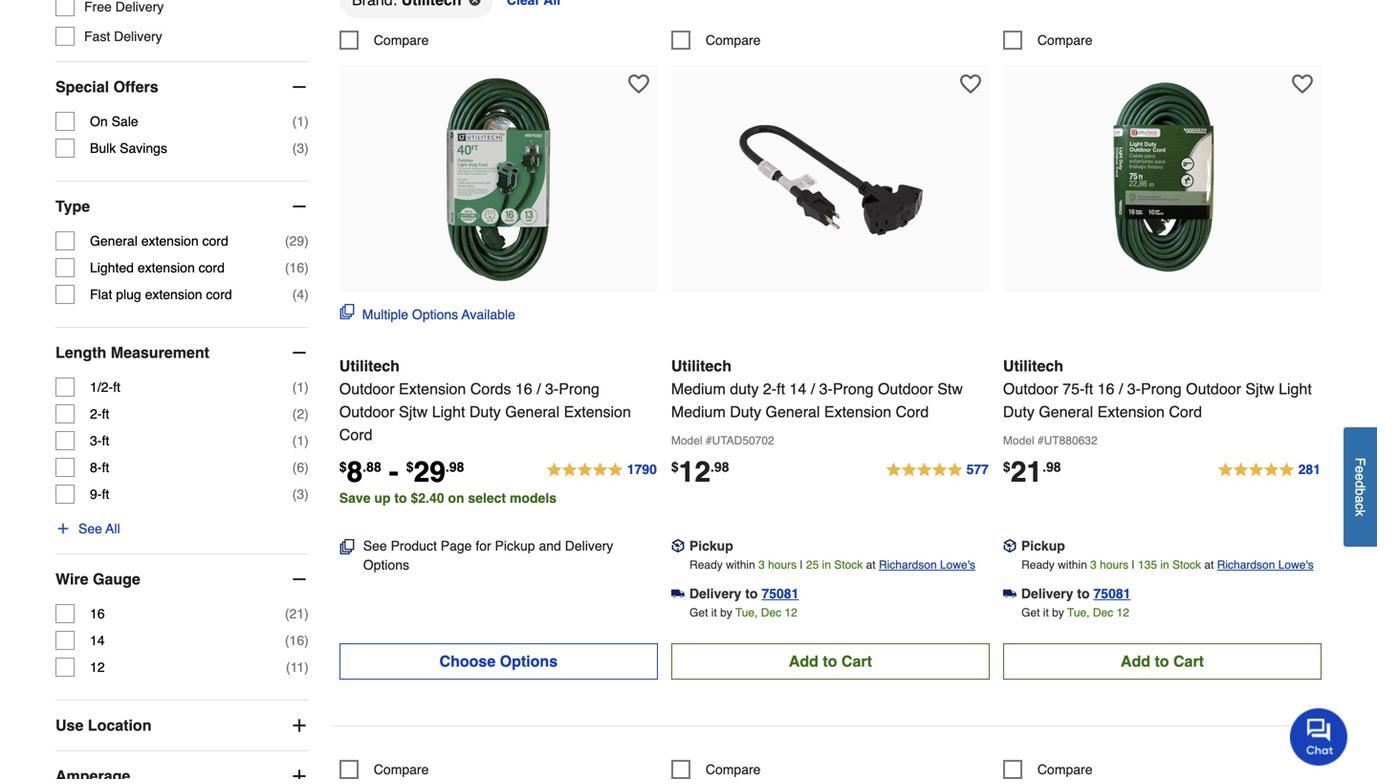 Task type: vqa. For each thing, say whether or not it's contained in the screenshot.
topmost 29
yes



Task type: locate. For each thing, give the bounding box(es) containing it.
0 horizontal spatial duty
[[469, 403, 501, 421]]

2 vertical spatial 1
[[297, 433, 304, 449]]

0 horizontal spatial options
[[363, 557, 409, 573]]

75081
[[762, 586, 799, 601], [1094, 586, 1131, 601]]

1 ) from the top
[[304, 114, 309, 129]]

tue,
[[735, 606, 758, 620], [1067, 606, 1090, 620]]

/ inside utilitech outdoor 75-ft 16 / 3-prong outdoor sjtw light duty general extension cord
[[1119, 380, 1123, 398]]

( 3 ) down 6
[[292, 487, 309, 502]]

extension
[[141, 233, 199, 249], [138, 260, 195, 276], [145, 287, 202, 302]]

ready for ready within 3 hours | 135 in stock at richardson lowe's
[[1021, 558, 1055, 572]]

1 add from the left
[[789, 653, 819, 670]]

2 5 stars image from the left
[[885, 459, 990, 482]]

2 delivery to 75081 from the left
[[1021, 586, 1131, 601]]

save up to $2.40 on select models
[[339, 490, 557, 506]]

5 stars image
[[546, 459, 658, 482], [885, 459, 990, 482], [1217, 459, 1322, 482]]

at
[[866, 558, 876, 572], [1204, 558, 1214, 572]]

3 prong from the left
[[1141, 380, 1182, 398]]

21 for $ 21 .98
[[1011, 456, 1043, 489]]

/ right duty
[[811, 380, 815, 398]]

3- right 75-
[[1127, 380, 1141, 398]]

3-
[[545, 380, 559, 398], [819, 380, 833, 398], [1127, 380, 1141, 398], [90, 433, 102, 449]]

1/2-
[[90, 380, 113, 395]]

lighted
[[90, 260, 134, 276]]

0 horizontal spatial #
[[706, 434, 712, 447]]

1 vertical spatial minus image
[[290, 197, 309, 216]]

1 horizontal spatial add
[[1121, 653, 1150, 670]]

1 .98 from the left
[[446, 459, 464, 475]]

1 for special offers
[[297, 114, 304, 129]]

location
[[88, 717, 152, 735]]

$ for 21
[[1003, 459, 1011, 475]]

see for see all
[[78, 521, 102, 537]]

1 duty from the left
[[469, 403, 501, 421]]

2 horizontal spatial utilitech
[[1003, 357, 1064, 375]]

1 ( 3 ) from the top
[[292, 141, 309, 156]]

1 model from the left
[[671, 434, 702, 447]]

21 down model # ut880632
[[1011, 456, 1043, 489]]

8
[[347, 456, 363, 489]]

2 pickup from the left
[[689, 538, 733, 554]]

2 lowe's from the left
[[1278, 558, 1314, 572]]

cord down type 'button'
[[202, 233, 228, 249]]

( for 3-ft
[[292, 433, 297, 449]]

1 stock from the left
[[834, 558, 863, 572]]

general up utad50702
[[766, 403, 820, 421]]

options right the choose
[[500, 653, 558, 670]]

2 cart from the left
[[1173, 653, 1204, 670]]

pickup right for
[[495, 538, 535, 554]]

compare inside 3191763 element
[[374, 32, 429, 48]]

1 heart outline image from the left
[[628, 74, 649, 95]]

0 horizontal spatial lowe's
[[940, 558, 975, 572]]

2 get it by tue, dec 12 from the left
[[1021, 606, 1129, 620]]

1 ( 1 ) from the top
[[292, 114, 309, 129]]

1 5 stars image from the left
[[546, 459, 658, 482]]

extension inside utilitech medium duty 2-ft 14 / 3-prong outdoor stw medium duty general extension cord
[[824, 403, 892, 421]]

see inside button
[[78, 521, 102, 537]]

0 vertical spatial 14
[[789, 380, 806, 398]]

1 richardson lowe's button from the left
[[879, 556, 975, 575]]

) for lighted
[[304, 260, 309, 276]]

| left 135
[[1132, 558, 1135, 572]]

get
[[690, 606, 708, 620], [1021, 606, 1040, 620]]

within
[[726, 558, 755, 572], [1058, 558, 1087, 572]]

extension up lighted extension cord
[[141, 233, 199, 249]]

within for ready within 3 hours | 135 in stock at richardson lowe's
[[1058, 558, 1087, 572]]

0 horizontal spatial 75081 button
[[762, 584, 799, 603]]

2 ) from the top
[[304, 141, 309, 156]]

offers
[[113, 78, 158, 96]]

3- right the cords
[[545, 380, 559, 398]]

$ right "577"
[[1003, 459, 1011, 475]]

( 16 ) down ( 21 ) at the left of page
[[285, 633, 309, 648]]

1 at from the left
[[866, 558, 876, 572]]

1790 button
[[546, 459, 658, 482]]

1 75081 button from the left
[[762, 584, 799, 603]]

( 1 ) for measurement
[[292, 380, 309, 395]]

0 horizontal spatial utilitech
[[339, 357, 400, 375]]

2 within from the left
[[1058, 558, 1087, 572]]

1 horizontal spatial duty
[[730, 403, 761, 421]]

0 horizontal spatial add
[[789, 653, 819, 670]]

1 ( 16 ) from the top
[[285, 260, 309, 276]]

general inside utilitech outdoor extension cords 16 / 3-prong outdoor sjtw light duty general extension cord
[[505, 403, 560, 421]]

2 .98 from the left
[[711, 459, 729, 475]]

1 minus image from the top
[[290, 343, 309, 363]]

0 horizontal spatial sjtw
[[399, 403, 428, 421]]

3 1 from the top
[[297, 433, 304, 449]]

1 tue, from the left
[[735, 606, 758, 620]]

general down the cords
[[505, 403, 560, 421]]

( for 9-ft
[[292, 487, 297, 502]]

prong inside utilitech outdoor 75-ft 16 / 3-prong outdoor sjtw light duty general extension cord
[[1141, 380, 1182, 398]]

minus image for type
[[290, 197, 309, 216]]

within left 135
[[1058, 558, 1087, 572]]

2 dec from the left
[[1093, 606, 1113, 620]]

2 1 from the top
[[297, 380, 304, 395]]

compare inside 3129675 element
[[374, 762, 429, 777]]

8 ) from the top
[[304, 433, 309, 449]]

ft right duty
[[777, 380, 785, 398]]

chat invite button image
[[1290, 708, 1348, 766]]

75081 button for 25
[[762, 584, 799, 603]]

3- right duty
[[819, 380, 833, 398]]

richardson lowe's button down 577 button
[[879, 556, 975, 575]]

.98 inside $ 12 .98
[[711, 459, 729, 475]]

at for 25
[[866, 558, 876, 572]]

2 get from the left
[[1021, 606, 1040, 620]]

plus image left see all
[[55, 521, 71, 537]]

12 ) from the top
[[304, 633, 309, 648]]

1 prong from the left
[[559, 380, 600, 398]]

| for 135
[[1132, 558, 1135, 572]]

options inside see product page for pickup and delivery options
[[363, 557, 409, 573]]

minus image inside 'wire gauge' button
[[290, 570, 309, 589]]

1 horizontal spatial get
[[1021, 606, 1040, 620]]

0 horizontal spatial delivery to 75081
[[689, 586, 799, 601]]

5 stars image up the models
[[546, 459, 658, 482]]

2 ( 1 ) from the top
[[292, 380, 309, 395]]

0 horizontal spatial add to cart button
[[671, 644, 990, 680]]

1 horizontal spatial cord
[[896, 403, 929, 421]]

richardson lowe's button down 281 button
[[1217, 556, 1314, 575]]

( 4 )
[[292, 287, 309, 302]]

0 vertical spatial cord
[[202, 233, 228, 249]]

compare inside 3190393 element
[[706, 762, 761, 777]]

available
[[462, 307, 515, 322]]

2 at from the left
[[1204, 558, 1214, 572]]

1 horizontal spatial |
[[1132, 558, 1135, 572]]

2 add to cart from the left
[[1121, 653, 1204, 670]]

see all button
[[55, 519, 120, 539]]

duty inside utilitech medium duty 2-ft 14 / 3-prong outdoor stw medium duty general extension cord
[[730, 403, 761, 421]]

2 vertical spatial ( 1 )
[[292, 433, 309, 449]]

1 get from the left
[[690, 606, 708, 620]]

compare for 50244779 element
[[706, 32, 761, 48]]

options inside "choose options" link
[[500, 653, 558, 670]]

0 horizontal spatial get it by tue, dec 12
[[690, 606, 797, 620]]

) for 1/2-
[[304, 380, 309, 395]]

delivery
[[114, 29, 162, 44], [565, 538, 613, 554], [689, 586, 742, 601], [1021, 586, 1073, 601]]

16 right the cords
[[515, 380, 532, 398]]

7 ) from the top
[[304, 407, 309, 422]]

2 minus image from the top
[[290, 570, 309, 589]]

cord up the flat plug extension cord
[[199, 260, 225, 276]]

3 pickup from the left
[[1021, 538, 1065, 554]]

577
[[966, 462, 989, 477]]

1 75081 from the left
[[762, 586, 799, 601]]

1 horizontal spatial dec
[[1093, 606, 1113, 620]]

8-
[[90, 460, 102, 475]]

0 vertical spatial minus image
[[290, 78, 309, 97]]

0 horizontal spatial 2-
[[90, 407, 102, 422]]

actual price $12.98 element
[[671, 456, 729, 489]]

light inside utilitech outdoor 75-ft 16 / 3-prong outdoor sjtw light duty general extension cord
[[1279, 380, 1312, 398]]

1 vertical spatial options
[[363, 557, 409, 573]]

1 horizontal spatial 75081 button
[[1094, 584, 1131, 603]]

0 horizontal spatial pickup
[[495, 538, 535, 554]]

0 horizontal spatial at
[[866, 558, 876, 572]]

4 ) from the top
[[304, 260, 309, 276]]

3 ( 1 ) from the top
[[292, 433, 309, 449]]

ft down 1/2-ft on the left
[[102, 407, 109, 422]]

use
[[55, 717, 84, 735]]

/ inside utilitech outdoor extension cords 16 / 3-prong outdoor sjtw light duty general extension cord
[[537, 380, 541, 398]]

1 / from the left
[[537, 380, 541, 398]]

add
[[789, 653, 819, 670], [1121, 653, 1150, 670]]

see product page for pickup and delivery options
[[363, 538, 613, 573]]

1 horizontal spatial add to cart button
[[1003, 644, 1322, 680]]

1 add to cart button from the left
[[671, 644, 990, 680]]

model
[[671, 434, 702, 447], [1003, 434, 1034, 447]]

1 vertical spatial 14
[[90, 633, 105, 648]]

cord inside utilitech outdoor 75-ft 16 / 3-prong outdoor sjtw light duty general extension cord
[[1169, 403, 1202, 421]]

minus image inside type 'button'
[[290, 197, 309, 216]]

3 / from the left
[[1119, 380, 1123, 398]]

0 vertical spatial see
[[78, 521, 102, 537]]

delivery right and
[[565, 538, 613, 554]]

ft down length measurement
[[113, 380, 120, 395]]

utilitech up duty
[[671, 357, 732, 375]]

0 vertical spatial extension
[[141, 233, 199, 249]]

pickup image
[[671, 539, 685, 553]]

general down 75-
[[1039, 403, 1093, 421]]

0 horizontal spatial in
[[822, 558, 831, 572]]

12
[[679, 456, 711, 489], [785, 606, 797, 620], [1117, 606, 1129, 620], [90, 660, 105, 675]]

16
[[289, 260, 304, 276], [515, 380, 532, 398], [1098, 380, 1115, 398], [90, 606, 105, 622], [289, 633, 304, 648]]

light up 281
[[1279, 380, 1312, 398]]

.98 down model # ut880632
[[1043, 459, 1061, 475]]

on
[[90, 114, 108, 129]]

ut880632
[[1044, 434, 1098, 447]]

1 horizontal spatial by
[[1052, 606, 1064, 620]]

1 horizontal spatial utilitech
[[671, 357, 732, 375]]

length measurement
[[55, 344, 209, 362]]

( for 16
[[285, 606, 289, 622]]

1 vertical spatial ( 1 )
[[292, 380, 309, 395]]

21 up 11
[[289, 606, 304, 622]]

13 ) from the top
[[304, 660, 309, 675]]

minus image
[[290, 343, 309, 363], [290, 570, 309, 589]]

14
[[789, 380, 806, 398], [90, 633, 105, 648]]

$ inside $ 21 .98
[[1003, 459, 1011, 475]]

0 horizontal spatial 21
[[289, 606, 304, 622]]

1 horizontal spatial options
[[412, 307, 458, 322]]

0 horizontal spatial cord
[[339, 426, 372, 444]]

1 utilitech from the left
[[339, 357, 400, 375]]

pickup right pickup icon
[[1021, 538, 1065, 554]]

utilitech medium duty 2-ft 14 / 3-prong outdoor stw medium duty general extension cord image
[[725, 74, 936, 285]]

0 horizontal spatial cart
[[842, 653, 872, 670]]

compare inside 50244779 element
[[706, 32, 761, 48]]

2-
[[763, 380, 777, 398], [90, 407, 102, 422]]

minus image up ( 21 ) at the left of page
[[290, 570, 309, 589]]

extension up the flat plug extension cord
[[138, 260, 195, 276]]

1 horizontal spatial tue,
[[1067, 606, 1090, 620]]

2 horizontal spatial .98
[[1043, 459, 1061, 475]]

duty inside utilitech outdoor extension cords 16 / 3-prong outdoor sjtw light duty general extension cord
[[469, 403, 501, 421]]

get it by tue, dec 12 for ready within 3 hours | 135 in stock at richardson lowe's
[[1021, 606, 1129, 620]]

1 by from the left
[[720, 606, 732, 620]]

utilitech inside utilitech medium duty 2-ft 14 / 3-prong outdoor stw medium duty general extension cord
[[671, 357, 732, 375]]

0 vertical spatial minus image
[[290, 343, 309, 363]]

5 stars image for 21
[[1217, 459, 1322, 482]]

e up b
[[1353, 473, 1368, 481]]

5 stars image containing 281
[[1217, 459, 1322, 482]]

2 hours from the left
[[1100, 558, 1129, 572]]

# up actual price $21.98 "element" on the right bottom of page
[[1038, 434, 1044, 447]]

2- right duty
[[763, 380, 777, 398]]

dec down ready within 3 hours | 25 in stock at richardson lowe's at right bottom
[[761, 606, 781, 620]]

by for ready within 3 hours | 135 in stock at richardson lowe's
[[1052, 606, 1064, 620]]

minus image for special offers
[[290, 78, 309, 97]]

2 horizontal spatial cord
[[1169, 403, 1202, 421]]

richardson for ready within 3 hours | 25 in stock at richardson lowe's
[[879, 558, 937, 572]]

type
[[55, 198, 90, 215]]

delivery to 75081 right truck filled icon
[[1021, 586, 1131, 601]]

0 horizontal spatial ready
[[690, 558, 723, 572]]

$ right 1790 on the bottom left of the page
[[671, 459, 679, 475]]

2 richardson from the left
[[1217, 558, 1275, 572]]

3 ) from the top
[[304, 233, 309, 249]]

duty down the cords
[[469, 403, 501, 421]]

0 horizontal spatial 75081
[[762, 586, 799, 601]]

2 ( 16 ) from the top
[[285, 633, 309, 648]]

75081 button down ready within 3 hours | 25 in stock at richardson lowe's at right bottom
[[762, 584, 799, 603]]

delivery right truck filled image
[[689, 586, 742, 601]]

( for 1/2-ft
[[292, 380, 297, 395]]

model up actual price $12.98 element
[[671, 434, 702, 447]]

3191677 element
[[1003, 30, 1093, 50]]

0 vertical spatial 29
[[289, 233, 304, 249]]

1 horizontal spatial add to cart
[[1121, 653, 1204, 670]]

1 dec from the left
[[761, 606, 781, 620]]

ft for 8-ft
[[102, 460, 109, 475]]

dec
[[761, 606, 781, 620], [1093, 606, 1113, 620]]

1 ready from the left
[[690, 558, 723, 572]]

special offers button
[[55, 62, 309, 112]]

0 horizontal spatial prong
[[559, 380, 600, 398]]

0 vertical spatial light
[[1279, 380, 1312, 398]]

2 prong from the left
[[833, 380, 874, 398]]

|
[[800, 558, 803, 572], [1132, 558, 1135, 572]]

) for general
[[304, 233, 309, 249]]

0 vertical spatial ( 3 )
[[292, 141, 309, 156]]

heart outline image
[[628, 74, 649, 95], [1292, 74, 1313, 95]]

actual price $21.98 element
[[1003, 456, 1061, 489]]

stock right 135
[[1172, 558, 1201, 572]]

model up $ 21 .98
[[1003, 434, 1034, 447]]

pickup inside see product page for pickup and delivery options
[[495, 538, 535, 554]]

and
[[539, 538, 561, 554]]

( for general extension cord
[[285, 233, 289, 249]]

ft up ut880632 on the bottom right
[[1085, 380, 1093, 398]]

d
[[1353, 481, 1368, 488]]

duty up model # ut880632
[[1003, 403, 1035, 421]]

2 duty from the left
[[730, 403, 761, 421]]

utilitech up 75-
[[1003, 357, 1064, 375]]

1 within from the left
[[726, 558, 755, 572]]

sjtw
[[1246, 380, 1274, 398], [399, 403, 428, 421]]

up
[[374, 490, 391, 506]]

# for medium
[[706, 434, 712, 447]]

2 ( 3 ) from the top
[[292, 487, 309, 502]]

0 horizontal spatial within
[[726, 558, 755, 572]]

1 # from the left
[[706, 434, 712, 447]]

at right 135
[[1204, 558, 1214, 572]]

1 delivery to 75081 from the left
[[689, 586, 799, 601]]

1 horizontal spatial /
[[811, 380, 815, 398]]

2 richardson lowe's button from the left
[[1217, 556, 1314, 575]]

1 vertical spatial sjtw
[[399, 403, 428, 421]]

1 | from the left
[[800, 558, 803, 572]]

ft for 2-ft
[[102, 407, 109, 422]]

.98 up on
[[446, 459, 464, 475]]

2 stock from the left
[[1172, 558, 1201, 572]]

( 3 ) for ft
[[292, 487, 309, 502]]

see for see product page for pickup and delivery options
[[363, 538, 387, 554]]

plus image inside see all button
[[55, 521, 71, 537]]

1 horizontal spatial 29
[[414, 456, 446, 489]]

0 horizontal spatial hours
[[768, 558, 797, 572]]

add to cart
[[789, 653, 872, 670], [1121, 653, 1204, 670]]

options for multiple
[[412, 307, 458, 322]]

( 3 ) up ( 29 ) at the top
[[292, 141, 309, 156]]

9-ft
[[90, 487, 109, 502]]

ft down '8-ft'
[[102, 487, 109, 502]]

21
[[1011, 456, 1043, 489], [289, 606, 304, 622]]

multiple options available link
[[339, 304, 515, 324]]

( 2 )
[[292, 407, 309, 422]]

50244779 element
[[671, 30, 761, 50]]

$ left .88
[[339, 459, 347, 475]]

light inside utilitech outdoor extension cords 16 / 3-prong outdoor sjtw light duty general extension cord
[[432, 403, 465, 421]]

0 vertical spatial options
[[412, 307, 458, 322]]

gauge
[[93, 571, 140, 588]]

ft
[[113, 380, 120, 395], [777, 380, 785, 398], [1085, 380, 1093, 398], [102, 407, 109, 422], [102, 433, 109, 449], [102, 460, 109, 475], [102, 487, 109, 502]]

1 richardson from the left
[[879, 558, 937, 572]]

$ inside $ 12 .98
[[671, 459, 679, 475]]

1 add to cart from the left
[[789, 653, 872, 670]]

/ for outdoor extension cords 16 / 3-prong outdoor sjtw light duty general extension cord
[[537, 380, 541, 398]]

pickup for ready within 3 hours | 135 in stock at richardson lowe's
[[1021, 538, 1065, 554]]

utilitech
[[339, 357, 400, 375], [671, 357, 732, 375], [1003, 357, 1064, 375]]

( 1 ) for offers
[[292, 114, 309, 129]]

14 down wire gauge
[[90, 633, 105, 648]]

1 horizontal spatial richardson lowe's button
[[1217, 556, 1314, 575]]

lowe's for ready within 3 hours | 135 in stock at richardson lowe's
[[1278, 558, 1314, 572]]

1 horizontal spatial 5 stars image
[[885, 459, 990, 482]]

it for ready within 3 hours | 25 in stock at richardson lowe's
[[711, 606, 717, 620]]

12 up use location
[[90, 660, 105, 675]]

75081 for 135
[[1094, 586, 1131, 601]]

1 vertical spatial minus image
[[290, 570, 309, 589]]

bulk savings
[[90, 141, 167, 156]]

3191763 element
[[339, 30, 429, 50]]

$ for 8
[[339, 459, 347, 475]]

light for outdoor 75-ft 16 / 3-prong outdoor sjtw light duty general extension cord
[[1279, 380, 1312, 398]]

stock for 135
[[1172, 558, 1201, 572]]

3- up 8-
[[90, 433, 102, 449]]

duty inside utilitech outdoor 75-ft 16 / 3-prong outdoor sjtw light duty general extension cord
[[1003, 403, 1035, 421]]

3- inside utilitech medium duty 2-ft 14 / 3-prong outdoor stw medium duty general extension cord
[[819, 380, 833, 398]]

75081 down ready within 3 hours | 135 in stock at richardson lowe's
[[1094, 586, 1131, 601]]

1 cart from the left
[[842, 653, 872, 670]]

5 stars image containing 577
[[885, 459, 990, 482]]

$
[[339, 459, 347, 475], [406, 459, 414, 475], [671, 459, 679, 475], [1003, 459, 1011, 475]]

2 ready from the left
[[1021, 558, 1055, 572]]

2 75081 from the left
[[1094, 586, 1131, 601]]

f
[[1353, 458, 1368, 466]]

0 vertical spatial sjtw
[[1246, 380, 1274, 398]]

0 horizontal spatial plus image
[[55, 521, 71, 537]]

1 it from the left
[[711, 606, 717, 620]]

14 inside utilitech medium duty 2-ft 14 / 3-prong outdoor stw medium duty general extension cord
[[789, 380, 806, 398]]

0 vertical spatial ( 1 )
[[292, 114, 309, 129]]

577 button
[[885, 459, 990, 482]]

0 vertical spatial 1
[[297, 114, 304, 129]]

c
[[1353, 503, 1368, 510]]

general
[[90, 233, 138, 249], [505, 403, 560, 421], [766, 403, 820, 421], [1039, 403, 1093, 421]]

| left '25'
[[800, 558, 803, 572]]

1 horizontal spatial .98
[[711, 459, 729, 475]]

) for flat
[[304, 287, 309, 302]]

ft down "3-ft"
[[102, 460, 109, 475]]

16 inside utilitech outdoor 75-ft 16 / 3-prong outdoor sjtw light duty general extension cord
[[1098, 380, 1115, 398]]

extension for lighted
[[138, 260, 195, 276]]

dec down ready within 3 hours | 135 in stock at richardson lowe's
[[1093, 606, 1113, 620]]

2- inside utilitech medium duty 2-ft 14 / 3-prong outdoor stw medium duty general extension cord
[[763, 380, 777, 398]]

options inside 'multiple options available' link
[[412, 307, 458, 322]]

0 horizontal spatial tue,
[[735, 606, 758, 620]]

compare
[[374, 32, 429, 48], [706, 32, 761, 48], [1038, 32, 1093, 48], [374, 762, 429, 777], [706, 762, 761, 777], [1038, 762, 1093, 777]]

prong inside utilitech outdoor extension cords 16 / 3-prong outdoor sjtw light duty general extension cord
[[559, 380, 600, 398]]

6 ) from the top
[[304, 380, 309, 395]]

use location button
[[55, 701, 309, 751]]

.88
[[363, 459, 381, 475]]

1 horizontal spatial see
[[363, 538, 387, 554]]

options right 'multiple'
[[412, 307, 458, 322]]

1 horizontal spatial within
[[1058, 558, 1087, 572]]

medium left duty
[[671, 380, 726, 398]]

1 horizontal spatial 2-
[[763, 380, 777, 398]]

compare for 3129675 element
[[374, 762, 429, 777]]

( 1 )
[[292, 114, 309, 129], [292, 380, 309, 395], [292, 433, 309, 449]]

0 horizontal spatial |
[[800, 558, 803, 572]]

fast delivery
[[84, 29, 162, 44]]

0 vertical spatial medium
[[671, 380, 726, 398]]

minus image inside the special offers button
[[290, 78, 309, 97]]

within left '25'
[[726, 558, 755, 572]]

0 horizontal spatial it
[[711, 606, 717, 620]]

0 horizontal spatial .98
[[446, 459, 464, 475]]

close circle filled image
[[469, 0, 481, 6]]

2 horizontal spatial pickup
[[1021, 538, 1065, 554]]

1 vertical spatial 2-
[[90, 407, 102, 422]]

3 up ( 29 ) at the top
[[297, 141, 304, 156]]

delivery to 75081 right truck filled image
[[689, 586, 799, 601]]

utad50702
[[712, 434, 774, 447]]

see left all
[[78, 521, 102, 537]]

minus image for length measurement
[[290, 343, 309, 363]]

minus image inside "length measurement" button
[[290, 343, 309, 363]]

plus image inside use location button
[[290, 716, 309, 736]]

.98 down model # utad50702
[[711, 459, 729, 475]]

75081 button for 135
[[1094, 584, 1131, 603]]

1 hours from the left
[[768, 558, 797, 572]]

5 stars image left f
[[1217, 459, 1322, 482]]

1 horizontal spatial heart outline image
[[1292, 74, 1313, 95]]

2 minus image from the top
[[290, 197, 309, 216]]

general inside utilitech medium duty 2-ft 14 / 3-prong outdoor stw medium duty general extension cord
[[766, 403, 820, 421]]

2 # from the left
[[1038, 434, 1044, 447]]

ready down $ 21 .98
[[1021, 558, 1055, 572]]

0 horizontal spatial light
[[432, 403, 465, 421]]

( 29 )
[[285, 233, 309, 249]]

75081 button down ready within 3 hours | 135 in stock at richardson lowe's
[[1094, 584, 1131, 603]]

1 horizontal spatial cart
[[1173, 653, 1204, 670]]

extension
[[399, 380, 466, 398], [564, 403, 631, 421], [824, 403, 892, 421], [1098, 403, 1165, 421]]

at right '25'
[[866, 558, 876, 572]]

light
[[1279, 380, 1312, 398], [432, 403, 465, 421]]

2 horizontal spatial 5 stars image
[[1217, 459, 1322, 482]]

2- up "3-ft"
[[90, 407, 102, 422]]

in right '25'
[[822, 558, 831, 572]]

9 ) from the top
[[304, 460, 309, 475]]

$8.88-$29.98 element
[[339, 456, 464, 489]]

3 5 stars image from the left
[[1217, 459, 1322, 482]]

cord inside utilitech outdoor extension cords 16 / 3-prong outdoor sjtw light duty general extension cord
[[339, 426, 372, 444]]

75081 for 25
[[762, 586, 799, 601]]

/ right 75-
[[1119, 380, 1123, 398]]

compare for 3659360 element
[[1038, 762, 1093, 777]]

1 $ from the left
[[339, 459, 347, 475]]

1 1 from the top
[[297, 114, 304, 129]]

utilitech outdoor extension cords 16 / 3-prong outdoor sjtw light duty general extension cord
[[339, 357, 631, 444]]

1 vertical spatial extension
[[138, 260, 195, 276]]

5 ) from the top
[[304, 287, 309, 302]]

plus image
[[55, 521, 71, 537], [290, 716, 309, 736]]

options down product
[[363, 557, 409, 573]]

ft inside utilitech medium duty 2-ft 14 / 3-prong outdoor stw medium duty general extension cord
[[777, 380, 785, 398]]

utilitech down 'multiple'
[[339, 357, 400, 375]]

(
[[292, 114, 297, 129], [292, 141, 297, 156], [285, 233, 289, 249], [285, 260, 289, 276], [292, 287, 297, 302], [292, 380, 297, 395], [292, 407, 297, 422], [292, 433, 297, 449], [292, 460, 297, 475], [292, 487, 297, 502], [285, 606, 289, 622], [285, 633, 289, 648], [286, 660, 290, 675]]

3 .98 from the left
[[1043, 459, 1061, 475]]

richardson for ready within 3 hours | 135 in stock at richardson lowe's
[[1217, 558, 1275, 572]]

.98 inside $ 21 .98
[[1043, 459, 1061, 475]]

ft inside utilitech outdoor 75-ft 16 / 3-prong outdoor sjtw light duty general extension cord
[[1085, 380, 1093, 398]]

0 horizontal spatial 5 stars image
[[546, 459, 658, 482]]

sjtw inside utilitech outdoor 75-ft 16 / 3-prong outdoor sjtw light duty general extension cord
[[1246, 380, 1274, 398]]

21 for ( 21 )
[[289, 606, 304, 622]]

.98 inside $ 8 .88 - $ 29 .98
[[446, 459, 464, 475]]

1 horizontal spatial delivery to 75081
[[1021, 586, 1131, 601]]

0 vertical spatial plus image
[[55, 521, 71, 537]]

1 horizontal spatial it
[[1043, 606, 1049, 620]]

light up $ 8 .88 - $ 29 .98
[[432, 403, 465, 421]]

plus image
[[290, 767, 309, 779]]

1 horizontal spatial 21
[[1011, 456, 1043, 489]]

cord down lighted extension cord
[[206, 287, 232, 302]]

3 utilitech from the left
[[1003, 357, 1064, 375]]

medium up model # utad50702
[[671, 403, 726, 421]]

compare inside 3659360 element
[[1038, 762, 1093, 777]]

see inside see product page for pickup and delivery options
[[363, 538, 387, 554]]

2 75081 button from the left
[[1094, 584, 1131, 603]]

0 vertical spatial 2-
[[763, 380, 777, 398]]

add to cart button
[[671, 644, 990, 680], [1003, 644, 1322, 680]]

1 horizontal spatial hours
[[1100, 558, 1129, 572]]

duty
[[469, 403, 501, 421], [730, 403, 761, 421], [1003, 403, 1035, 421]]

minus image
[[290, 78, 309, 97], [290, 197, 309, 216]]

e
[[1353, 466, 1368, 473], [1353, 473, 1368, 481]]

1 vertical spatial 21
[[289, 606, 304, 622]]

$ right -
[[406, 459, 414, 475]]

compare inside "3191677" element
[[1038, 32, 1093, 48]]

) for 3-
[[304, 433, 309, 449]]

utilitech inside utilitech outdoor extension cords 16 / 3-prong outdoor sjtw light duty general extension cord
[[339, 357, 400, 375]]

pickup image
[[1003, 539, 1017, 553]]

lowe's for ready within 3 hours | 25 in stock at richardson lowe's
[[940, 558, 975, 572]]

( 6 )
[[292, 460, 309, 475]]

utilitech inside utilitech outdoor 75-ft 16 / 3-prong outdoor sjtw light duty general extension cord
[[1003, 357, 1064, 375]]

prong for outdoor 75-ft 16 / 3-prong outdoor sjtw light duty general extension cord
[[1141, 380, 1182, 398]]

hours for 25
[[768, 558, 797, 572]]

0 horizontal spatial get
[[690, 606, 708, 620]]

cart
[[842, 653, 872, 670], [1173, 653, 1204, 670]]

ft up '8-ft'
[[102, 433, 109, 449]]

)
[[304, 114, 309, 129], [304, 141, 309, 156], [304, 233, 309, 249], [304, 260, 309, 276], [304, 287, 309, 302], [304, 380, 309, 395], [304, 407, 309, 422], [304, 433, 309, 449], [304, 460, 309, 475], [304, 487, 309, 502], [304, 606, 309, 622], [304, 633, 309, 648], [304, 660, 309, 675]]

duty down duty
[[730, 403, 761, 421]]

sjtw up $8.88-$29.98 element
[[399, 403, 428, 421]]

get it by tue, dec 12
[[690, 606, 797, 620], [1021, 606, 1129, 620]]

2 it from the left
[[1043, 606, 1049, 620]]

sjtw inside utilitech outdoor extension cords 16 / 3-prong outdoor sjtw light duty general extension cord
[[399, 403, 428, 421]]

16 right 75-
[[1098, 380, 1115, 398]]

1 in from the left
[[822, 558, 831, 572]]

e up d on the right bottom of the page
[[1353, 466, 1368, 473]]

1 pickup from the left
[[495, 538, 535, 554]]

see
[[78, 521, 102, 537], [363, 538, 387, 554]]

1 horizontal spatial ready
[[1021, 558, 1055, 572]]

stock right '25'
[[834, 558, 863, 572]]

( for bulk savings
[[292, 141, 297, 156]]

1 minus image from the top
[[290, 78, 309, 97]]

list box
[[339, 0, 1322, 30]]

richardson lowe's button for ready within 3 hours | 25 in stock at richardson lowe's
[[879, 556, 975, 575]]

29 up ( 4 ) at the left top of page
[[289, 233, 304, 249]]

compare for 3191763 element
[[374, 32, 429, 48]]

0 vertical spatial ( 16 )
[[285, 260, 309, 276]]

12 down ready within 3 hours | 135 in stock at richardson lowe's
[[1117, 606, 1129, 620]]

1 vertical spatial ( 3 )
[[292, 487, 309, 502]]

1 horizontal spatial lowe's
[[1278, 558, 1314, 572]]

1 vertical spatial see
[[363, 538, 387, 554]]

1
[[297, 114, 304, 129], [297, 380, 304, 395], [297, 433, 304, 449]]

0 horizontal spatial /
[[537, 380, 541, 398]]

2 model from the left
[[1003, 434, 1034, 447]]

10 ) from the top
[[304, 487, 309, 502]]

to
[[394, 490, 407, 506], [745, 586, 758, 601], [1077, 586, 1090, 601], [823, 653, 837, 670], [1155, 653, 1169, 670]]

ready down actual price $12.98 element
[[690, 558, 723, 572]]

2 / from the left
[[811, 380, 815, 398]]

# up actual price $12.98 element
[[706, 434, 712, 447]]

2 tue, from the left
[[1067, 606, 1090, 620]]

1 lowe's from the left
[[940, 558, 975, 572]]

ft for 9-ft
[[102, 487, 109, 502]]

4 $ from the left
[[1003, 459, 1011, 475]]

16 down wire gauge
[[90, 606, 105, 622]]

1 e from the top
[[1353, 466, 1368, 473]]

0 horizontal spatial stock
[[834, 558, 863, 572]]

2 horizontal spatial /
[[1119, 380, 1123, 398]]

pickup for ready within 3 hours | 25 in stock at richardson lowe's
[[689, 538, 733, 554]]



Task type: describe. For each thing, give the bounding box(es) containing it.
2 vertical spatial cord
[[206, 287, 232, 302]]

length
[[55, 344, 106, 362]]

1 vertical spatial 29
[[414, 456, 446, 489]]

2 medium from the top
[[671, 403, 726, 421]]

3 left 135
[[1090, 558, 1097, 572]]

sjtw for outdoor 75-ft 16 / 3-prong outdoor sjtw light duty general extension cord
[[1246, 380, 1274, 398]]

2 add to cart button from the left
[[1003, 644, 1322, 680]]

product
[[391, 538, 437, 554]]

cord for outdoor extension cords 16 / 3-prong outdoor sjtw light duty general extension cord
[[339, 426, 372, 444]]

sale
[[111, 114, 138, 129]]

ready within 3 hours | 135 in stock at richardson lowe's
[[1021, 558, 1314, 572]]

in for 135
[[1160, 558, 1169, 572]]

general up lighted
[[90, 233, 138, 249]]

ft for 1/2-ft
[[113, 380, 120, 395]]

( 21 )
[[285, 606, 309, 622]]

utilitech for utilitech outdoor 75-ft 16 / 3-prong outdoor sjtw light duty general extension cord
[[1003, 357, 1064, 375]]

delivery inside see product page for pickup and delivery options
[[565, 538, 613, 554]]

add to cart for 1st add to cart button from left
[[789, 653, 872, 670]]

page
[[441, 538, 472, 554]]

281
[[1298, 462, 1321, 477]]

2 vertical spatial extension
[[145, 287, 202, 302]]

model # ut880632
[[1003, 434, 1098, 447]]

dec for 25
[[761, 606, 781, 620]]

/ for outdoor 75-ft 16 / 3-prong outdoor sjtw light duty general extension cord
[[1119, 380, 1123, 398]]

length measurement button
[[55, 328, 309, 378]]

( for on sale
[[292, 114, 297, 129]]

sjtw for outdoor extension cords 16 / 3-prong outdoor sjtw light duty general extension cord
[[399, 403, 428, 421]]

utilitech outdoor 75-ft 16 / 3-prong outdoor sjtw light duty general extension cord image
[[1057, 74, 1268, 285]]

utilitech for utilitech outdoor extension cords 16 / 3-prong outdoor sjtw light duty general extension cord
[[339, 357, 400, 375]]

stw
[[937, 380, 963, 398]]

a
[[1353, 496, 1368, 503]]

on sale
[[90, 114, 138, 129]]

model for outdoor 75-ft 16 / 3-prong outdoor sjtw light duty general extension cord
[[1003, 434, 1034, 447]]

) for 9-
[[304, 487, 309, 502]]

$2.40
[[411, 490, 444, 506]]

( for lighted extension cord
[[285, 260, 289, 276]]

-
[[389, 456, 399, 489]]

1/2-ft
[[90, 380, 120, 395]]

plug
[[116, 287, 141, 302]]

3129675 element
[[339, 760, 429, 779]]

savings
[[120, 141, 167, 156]]

on
[[448, 490, 464, 506]]

choose options
[[439, 653, 558, 670]]

) for bulk
[[304, 141, 309, 156]]

measurement
[[111, 344, 209, 362]]

truck filled image
[[1003, 587, 1017, 601]]

cord for outdoor 75-ft 16 / 3-prong outdoor sjtw light duty general extension cord
[[1169, 403, 1202, 421]]

it for ready within 3 hours | 135 in stock at richardson lowe's
[[1043, 606, 1049, 620]]

hours for 135
[[1100, 558, 1129, 572]]

2 e from the top
[[1353, 473, 1368, 481]]

compare for "3191677" element
[[1038, 32, 1093, 48]]

f e e d b a c k button
[[1344, 427, 1377, 547]]

heart outline image
[[960, 74, 981, 95]]

cord for general extension cord
[[202, 233, 228, 249]]

delivery right truck filled icon
[[1021, 586, 1073, 601]]

tue, for ready within 3 hours | 135 in stock at richardson lowe's
[[1067, 606, 1090, 620]]

$ 12 .98
[[671, 456, 729, 489]]

choose options link
[[339, 644, 658, 680]]

utilitech for utilitech medium duty 2-ft 14 / 3-prong outdoor stw medium duty general extension cord
[[671, 357, 732, 375]]

cords
[[470, 380, 511, 398]]

ft for 3-ft
[[102, 433, 109, 449]]

type button
[[55, 182, 309, 232]]

delivery to 75081 for ready within 3 hours | 135 in stock at richardson lowe's
[[1021, 586, 1131, 601]]

general inside utilitech outdoor 75-ft 16 / 3-prong outdoor sjtw light duty general extension cord
[[1039, 403, 1093, 421]]

cord inside utilitech medium duty 2-ft 14 / 3-prong outdoor stw medium duty general extension cord
[[896, 403, 929, 421]]

) for 8-
[[304, 460, 309, 475]]

duty
[[730, 380, 759, 398]]

11 ) from the top
[[304, 606, 309, 622]]

75-
[[1063, 380, 1085, 398]]

richardson lowe's button for ready within 3 hours | 135 in stock at richardson lowe's
[[1217, 556, 1314, 575]]

3659360 element
[[1003, 760, 1093, 779]]

/ inside utilitech medium duty 2-ft 14 / 3-prong outdoor stw medium duty general extension cord
[[811, 380, 815, 398]]

save
[[339, 490, 371, 506]]

( for 8-ft
[[292, 460, 297, 475]]

extension for general
[[141, 233, 199, 249]]

options for choose
[[500, 653, 558, 670]]

for
[[476, 538, 491, 554]]

( for flat plug extension cord
[[292, 287, 297, 302]]

# for duty
[[1038, 434, 1044, 447]]

duty for outdoor 75-ft 16 / 3-prong outdoor sjtw light duty general extension cord
[[1003, 403, 1035, 421]]

get for ready within 3 hours | 25 in stock at richardson lowe's
[[690, 606, 708, 620]]

truck filled image
[[671, 587, 685, 601]]

6
[[297, 460, 304, 475]]

1790
[[627, 462, 657, 477]]

light for outdoor extension cords 16 / 3-prong outdoor sjtw light duty general extension cord
[[432, 403, 465, 421]]

wire
[[55, 571, 88, 588]]

12 down ready within 3 hours | 25 in stock at richardson lowe's at right bottom
[[785, 606, 797, 620]]

0 horizontal spatial 29
[[289, 233, 304, 249]]

special
[[55, 78, 109, 96]]

( for 14
[[285, 633, 289, 648]]

12 down model # utad50702
[[679, 456, 711, 489]]

25
[[806, 558, 819, 572]]

$ for 12
[[671, 459, 679, 475]]

use location
[[55, 717, 152, 735]]

utilitech medium duty 2-ft 14 / 3-prong outdoor stw medium duty general extension cord
[[671, 357, 963, 421]]

b
[[1353, 488, 1368, 496]]

minus image for wire gauge
[[290, 570, 309, 589]]

( 11 )
[[286, 660, 309, 675]]

within for ready within 3 hours | 25 in stock at richardson lowe's
[[726, 558, 755, 572]]

2-ft
[[90, 407, 109, 422]]

outdoor inside utilitech medium duty 2-ft 14 / 3-prong outdoor stw medium duty general extension cord
[[878, 380, 933, 398]]

.98 for 12
[[711, 459, 729, 475]]

multiple options available
[[362, 307, 515, 322]]

multiple
[[362, 307, 408, 322]]

f e e d b a c k
[[1353, 458, 1368, 516]]

.98 for 21
[[1043, 459, 1061, 475]]

flat plug extension cord
[[90, 287, 232, 302]]

3- inside utilitech outdoor 75-ft 16 / 3-prong outdoor sjtw light duty general extension cord
[[1127, 380, 1141, 398]]

bulk
[[90, 141, 116, 156]]

( 16 ) for type
[[285, 260, 309, 276]]

) for on
[[304, 114, 309, 129]]

281 button
[[1217, 459, 1322, 482]]

1 for length measurement
[[297, 380, 304, 395]]

9-
[[90, 487, 102, 502]]

) for 2-
[[304, 407, 309, 422]]

( for 2-ft
[[292, 407, 297, 422]]

4
[[297, 287, 304, 302]]

| for 25
[[800, 558, 803, 572]]

2 $ from the left
[[406, 459, 414, 475]]

special offers
[[55, 78, 158, 96]]

2 add from the left
[[1121, 653, 1150, 670]]

choose
[[439, 653, 496, 670]]

2
[[297, 407, 304, 422]]

model # utad50702
[[671, 434, 774, 447]]

utilitech outdoor extension cords 16 / 3-prong outdoor sjtw light duty general extension cord image
[[393, 74, 604, 285]]

0 horizontal spatial 14
[[90, 633, 105, 648]]

utilitech outdoor 75-ft 16 / 3-prong outdoor sjtw light duty general extension cord
[[1003, 357, 1312, 421]]

11
[[290, 660, 304, 675]]

16 inside utilitech outdoor extension cords 16 / 3-prong outdoor sjtw light duty general extension cord
[[515, 380, 532, 398]]

get it by tue, dec 12 for ready within 3 hours | 25 in stock at richardson lowe's
[[690, 606, 797, 620]]

fast
[[84, 29, 110, 44]]

ready within 3 hours | 25 in stock at richardson lowe's
[[690, 558, 975, 572]]

at for 135
[[1204, 558, 1214, 572]]

all
[[106, 521, 120, 537]]

delivery to 75081 for ready within 3 hours | 25 in stock at richardson lowe's
[[689, 586, 799, 601]]

models
[[510, 490, 557, 506]]

3- inside utilitech outdoor extension cords 16 / 3-prong outdoor sjtw light duty general extension cord
[[545, 380, 559, 398]]

135
[[1138, 558, 1157, 572]]

select
[[468, 490, 506, 506]]

( for 12
[[286, 660, 290, 675]]

flat
[[90, 287, 112, 302]]

cord for lighted extension cord
[[199, 260, 225, 276]]

lighted extension cord
[[90, 260, 225, 276]]

$ 21 .98
[[1003, 456, 1061, 489]]

( 3 ) for savings
[[292, 141, 309, 156]]

3-ft
[[90, 433, 109, 449]]

compare for 3190393 element
[[706, 762, 761, 777]]

$ 8 .88 - $ 29 .98
[[339, 456, 464, 489]]

tue, for ready within 3 hours | 25 in stock at richardson lowe's
[[735, 606, 758, 620]]

2 heart outline image from the left
[[1292, 74, 1313, 95]]

1 medium from the top
[[671, 380, 726, 398]]

5 stars image containing 1790
[[546, 459, 658, 482]]

wire gauge button
[[55, 555, 309, 604]]

wire gauge
[[55, 571, 140, 588]]

delivery right 'fast'
[[114, 29, 162, 44]]

model for medium duty 2-ft 14 / 3-prong outdoor stw medium duty general extension cord
[[671, 434, 702, 447]]

get for ready within 3 hours | 135 in stock at richardson lowe's
[[1021, 606, 1040, 620]]

k
[[1353, 510, 1368, 516]]

by for ready within 3 hours | 25 in stock at richardson lowe's
[[720, 606, 732, 620]]

prong for outdoor extension cords 16 / 3-prong outdoor sjtw light duty general extension cord
[[559, 380, 600, 398]]

extension inside utilitech outdoor 75-ft 16 / 3-prong outdoor sjtw light duty general extension cord
[[1098, 403, 1165, 421]]

8-ft
[[90, 460, 109, 475]]

3 left '25'
[[758, 558, 765, 572]]

prong inside utilitech medium duty 2-ft 14 / 3-prong outdoor stw medium duty general extension cord
[[833, 380, 874, 398]]

16 down ( 21 ) at the left of page
[[289, 633, 304, 648]]

add to cart for first add to cart button from the right
[[1121, 653, 1204, 670]]

general extension cord
[[90, 233, 228, 249]]

16 down ( 29 ) at the top
[[289, 260, 304, 276]]

3 down 6
[[297, 487, 304, 502]]

3190393 element
[[671, 760, 761, 779]]

stock for 25
[[834, 558, 863, 572]]

( 16 ) for wire gauge
[[285, 633, 309, 648]]



